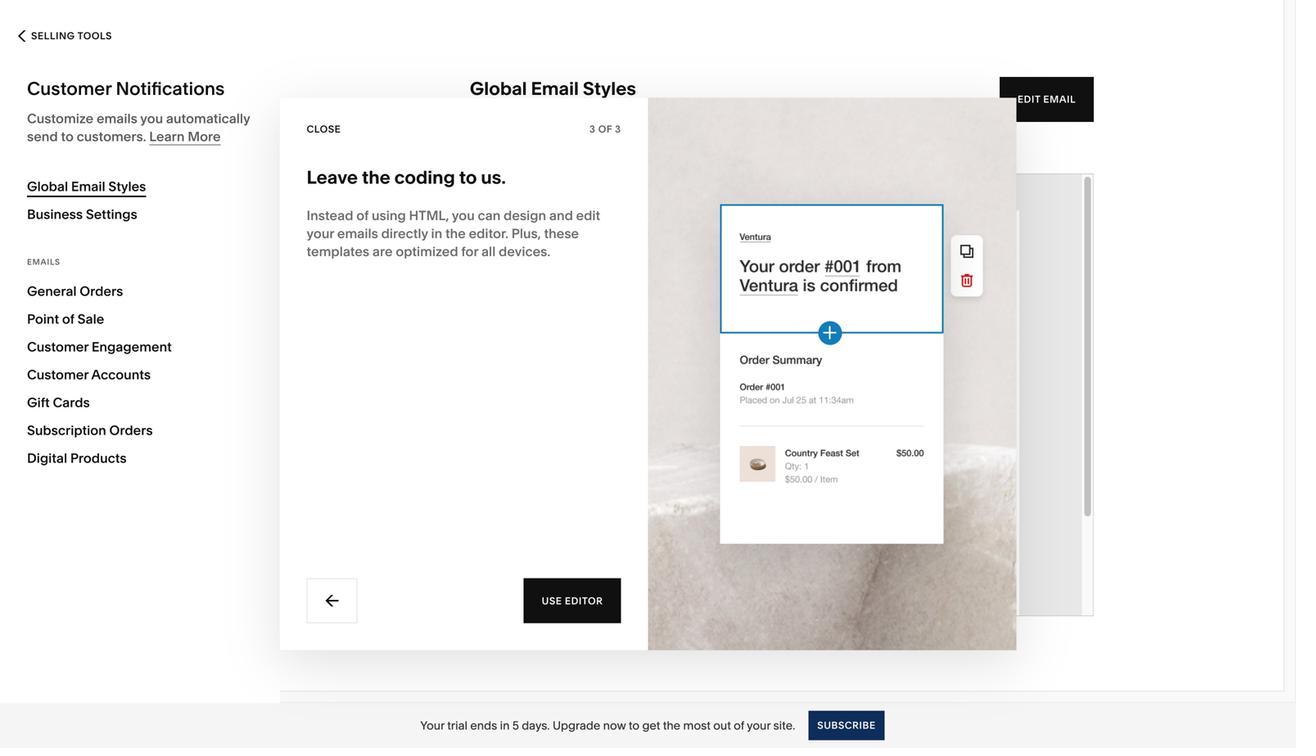 Task type: locate. For each thing, give the bounding box(es) containing it.
in left 5
[[500, 719, 510, 733]]

0 horizontal spatial you
[[140, 111, 163, 127]]

emails up templates
[[337, 226, 378, 242]]

customer down point of sale
[[27, 339, 89, 355]]

templates
[[307, 244, 370, 260]]

you up learn
[[140, 111, 163, 127]]

styles inside global email styles edit email create a consistent look across all your customer notifications by editing global styles like color, font, header, and footer.
[[583, 77, 636, 100]]

learn
[[149, 129, 185, 145]]

0 vertical spatial you
[[140, 111, 163, 127]]

subscription
[[27, 423, 106, 439]]

0 vertical spatial the
[[362, 166, 391, 188]]

1 vertical spatial global
[[27, 179, 68, 195]]

days.
[[522, 719, 550, 733]]

2 vertical spatial the
[[663, 719, 681, 733]]

edit email button
[[1000, 77, 1095, 122]]

0 vertical spatial in
[[431, 226, 443, 242]]

learn more link
[[149, 129, 221, 145]]

1 vertical spatial emails
[[337, 226, 378, 242]]

email
[[531, 77, 579, 100], [1044, 93, 1076, 105], [71, 179, 105, 195]]

styles inside global email styles link
[[108, 179, 146, 195]]

of
[[599, 123, 613, 135], [356, 208, 369, 224], [62, 311, 74, 327], [734, 719, 745, 733]]

and inside instead of using html, you can design and edit your emails directly in the editor. plus, these templates are optimized for all devices.
[[550, 208, 573, 224]]

2 customer from the top
[[27, 339, 89, 355]]

engagement
[[92, 339, 172, 355]]

0 horizontal spatial emails
[[97, 111, 138, 127]]

header,
[[603, 129, 650, 145]]

most
[[684, 719, 711, 733]]

your down instead
[[307, 226, 334, 242]]

global inside global email styles edit email create a consistent look across all your customer notifications by editing global styles like color, font, header, and footer.
[[470, 77, 527, 100]]

1 horizontal spatial email
[[531, 77, 579, 100]]

customer
[[716, 111, 775, 127]]

all up footer.
[[668, 111, 682, 127]]

1 horizontal spatial emails
[[337, 226, 378, 242]]

instead
[[307, 208, 353, 224]]

5
[[513, 719, 519, 733]]

leave the coding to us.
[[307, 166, 506, 188]]

customer for customer engagement
[[27, 339, 89, 355]]

orders up sale
[[80, 283, 123, 299]]

edit
[[576, 208, 601, 224]]

0 vertical spatial styles
[[583, 77, 636, 100]]

global for global email styles
[[27, 179, 68, 195]]

selling
[[31, 30, 75, 42]]

orders down the 'gift cards' link
[[109, 423, 153, 439]]

of left sale
[[62, 311, 74, 327]]

now
[[603, 719, 626, 733]]

1 vertical spatial orders
[[109, 423, 153, 439]]

1 vertical spatial you
[[452, 208, 475, 224]]

devices.
[[499, 244, 551, 260]]

0 vertical spatial emails
[[97, 111, 138, 127]]

2 horizontal spatial to
[[629, 719, 640, 733]]

customer accounts
[[27, 367, 151, 383]]

1 horizontal spatial global
[[470, 77, 527, 100]]

emails up the customers.
[[97, 111, 138, 127]]

3 left 'header,'
[[590, 123, 596, 135]]

customers.
[[77, 129, 146, 145]]

1 horizontal spatial all
[[668, 111, 682, 127]]

customer
[[27, 77, 112, 100], [27, 339, 89, 355], [27, 367, 89, 383]]

customer for customer notifications
[[27, 77, 112, 100]]

can
[[478, 208, 501, 224]]

1 vertical spatial the
[[446, 226, 466, 242]]

0 vertical spatial to
[[61, 129, 74, 145]]

send
[[27, 129, 58, 145]]

the up for
[[446, 226, 466, 242]]

1 vertical spatial your
[[307, 226, 334, 242]]

1 horizontal spatial you
[[452, 208, 475, 224]]

customer up gift cards
[[27, 367, 89, 383]]

0 horizontal spatial and
[[550, 208, 573, 224]]

1 vertical spatial customer
[[27, 339, 89, 355]]

of left using
[[356, 208, 369, 224]]

across
[[624, 111, 665, 127]]

your
[[685, 111, 713, 127], [307, 226, 334, 242], [747, 719, 771, 733]]

emails
[[97, 111, 138, 127], [337, 226, 378, 242]]

gift
[[27, 395, 50, 411]]

1 horizontal spatial your
[[685, 111, 713, 127]]

all
[[668, 111, 682, 127], [482, 244, 496, 260]]

to inside customize emails you automatically send to customers.
[[61, 129, 74, 145]]

email right edit
[[1044, 93, 1076, 105]]

styles for global email styles edit email create a consistent look across all your customer notifications by editing global styles like color, font, header, and footer.
[[583, 77, 636, 100]]

0 horizontal spatial the
[[362, 166, 391, 188]]

customer up customize
[[27, 77, 112, 100]]

0 horizontal spatial email
[[71, 179, 105, 195]]

0 horizontal spatial global
[[27, 179, 68, 195]]

1 customer from the top
[[27, 77, 112, 100]]

optimized
[[396, 244, 458, 260]]

more
[[188, 129, 221, 145]]

0 horizontal spatial all
[[482, 244, 496, 260]]

your up footer.
[[685, 111, 713, 127]]

styles up look
[[583, 77, 636, 100]]

business
[[27, 206, 83, 222]]

1 horizontal spatial and
[[653, 129, 676, 145]]

leave
[[307, 166, 358, 188]]

the inside instead of using html, you can design and edit your emails directly in the editor. plus, these templates are optimized for all devices.
[[446, 226, 466, 242]]

to down customize
[[61, 129, 74, 145]]

you inside customize emails you automatically send to customers.
[[140, 111, 163, 127]]

styles
[[470, 129, 506, 145]]

you
[[140, 111, 163, 127], [452, 208, 475, 224]]

notifications
[[778, 111, 855, 127]]

like
[[510, 129, 531, 145]]

1 horizontal spatial 3
[[615, 123, 621, 135]]

styles
[[583, 77, 636, 100], [108, 179, 146, 195]]

look
[[594, 111, 621, 127]]

styles up "business settings" link
[[108, 179, 146, 195]]

customer accounts link
[[27, 361, 253, 389]]

0 vertical spatial all
[[668, 111, 682, 127]]

cards
[[53, 395, 90, 411]]

3 of 3
[[590, 123, 621, 135]]

3 left across
[[615, 123, 621, 135]]

2 3 from the left
[[615, 123, 621, 135]]

1 vertical spatial in
[[500, 719, 510, 733]]

0 vertical spatial your
[[685, 111, 713, 127]]

0 horizontal spatial styles
[[108, 179, 146, 195]]

your left site.
[[747, 719, 771, 733]]

1 horizontal spatial to
[[459, 166, 477, 188]]

to left us.
[[459, 166, 477, 188]]

1 vertical spatial to
[[459, 166, 477, 188]]

0 horizontal spatial in
[[431, 226, 443, 242]]

1 vertical spatial styles
[[108, 179, 146, 195]]

global for global email styles edit email create a consistent look across all your customer notifications by editing global styles like color, font, header, and footer.
[[470, 77, 527, 100]]

of inside instead of using html, you can design and edit your emails directly in the editor. plus, these templates are optimized for all devices.
[[356, 208, 369, 224]]

2 vertical spatial customer
[[27, 367, 89, 383]]

3 customer from the top
[[27, 367, 89, 383]]

trial
[[447, 719, 468, 733]]

in
[[431, 226, 443, 242], [500, 719, 510, 733]]

3
[[590, 123, 596, 135], [615, 123, 621, 135]]

customer inside 'link'
[[27, 367, 89, 383]]

editing
[[877, 111, 921, 127]]

1 vertical spatial and
[[550, 208, 573, 224]]

orders
[[80, 283, 123, 299], [109, 423, 153, 439]]

of left across
[[599, 123, 613, 135]]

0 horizontal spatial 3
[[590, 123, 596, 135]]

2 horizontal spatial email
[[1044, 93, 1076, 105]]

sale
[[78, 311, 104, 327]]

all down editor. on the top
[[482, 244, 496, 260]]

and down across
[[653, 129, 676, 145]]

email up 'business settings'
[[71, 179, 105, 195]]

business settings
[[27, 206, 137, 222]]

1 vertical spatial all
[[482, 244, 496, 260]]

global up business
[[27, 179, 68, 195]]

2 horizontal spatial your
[[747, 719, 771, 733]]

0 vertical spatial and
[[653, 129, 676, 145]]

use editor button
[[524, 579, 621, 624]]

emails inside customize emails you automatically send to customers.
[[97, 111, 138, 127]]

and inside global email styles edit email create a consistent look across all your customer notifications by editing global styles like color, font, header, and footer.
[[653, 129, 676, 145]]

coding
[[395, 166, 455, 188]]

digital
[[27, 451, 67, 467]]

and
[[653, 129, 676, 145], [550, 208, 573, 224]]

2 horizontal spatial the
[[663, 719, 681, 733]]

0 vertical spatial customer
[[27, 77, 112, 100]]

the right get
[[663, 719, 681, 733]]

selling tools
[[31, 30, 112, 42]]

0 horizontal spatial your
[[307, 226, 334, 242]]

0 vertical spatial global
[[470, 77, 527, 100]]

global up create
[[470, 77, 527, 100]]

1 horizontal spatial styles
[[583, 77, 636, 100]]

subscription orders link
[[27, 417, 253, 445]]

0 vertical spatial orders
[[80, 283, 123, 299]]

and up these in the left of the page
[[550, 208, 573, 224]]

1 horizontal spatial the
[[446, 226, 466, 242]]

your
[[421, 719, 445, 733]]

you left the can
[[452, 208, 475, 224]]

0 horizontal spatial to
[[61, 129, 74, 145]]

digital products
[[27, 451, 127, 467]]

to left get
[[629, 719, 640, 733]]

1 horizontal spatial in
[[500, 719, 510, 733]]

the up using
[[362, 166, 391, 188]]

in down html,
[[431, 226, 443, 242]]

the
[[362, 166, 391, 188], [446, 226, 466, 242], [663, 719, 681, 733]]

of for sale
[[62, 311, 74, 327]]

global email styles edit email create a consistent look across all your customer notifications by editing global styles like color, font, header, and footer.
[[470, 77, 1076, 145]]

email up "consistent"
[[531, 77, 579, 100]]



Task type: vqa. For each thing, say whether or not it's contained in the screenshot.
invoicing link
no



Task type: describe. For each thing, give the bounding box(es) containing it.
ends
[[471, 719, 497, 733]]

these
[[544, 226, 579, 242]]

automatically
[[166, 111, 250, 127]]

editor.
[[469, 226, 509, 242]]

site.
[[774, 719, 796, 733]]

global email styles
[[27, 179, 146, 195]]

general orders link
[[27, 278, 253, 306]]

point of sale
[[27, 311, 104, 327]]

us.
[[481, 166, 506, 188]]

consistent
[[526, 111, 591, 127]]

customer engagement
[[27, 339, 172, 355]]

of right out
[[734, 719, 745, 733]]

out
[[714, 719, 731, 733]]

of for 3
[[599, 123, 613, 135]]

point of sale link
[[27, 306, 253, 333]]

emails
[[27, 257, 60, 267]]

design
[[504, 208, 546, 224]]

business settings link
[[27, 201, 253, 229]]

selling tools button
[[0, 18, 130, 54]]

a
[[515, 111, 523, 127]]

point
[[27, 311, 59, 327]]

customize emails you automatically send to customers.
[[27, 111, 250, 145]]

digital products link
[[27, 445, 253, 473]]

orders for subscription orders
[[109, 423, 153, 439]]

learn more
[[149, 129, 221, 145]]

notifications
[[116, 77, 225, 100]]

1 3 from the left
[[590, 123, 596, 135]]

your inside global email styles edit email create a consistent look across all your customer notifications by editing global styles like color, font, header, and footer.
[[685, 111, 713, 127]]

general
[[27, 283, 77, 299]]

are
[[373, 244, 393, 260]]

2 vertical spatial to
[[629, 719, 640, 733]]

create
[[470, 111, 512, 127]]

global
[[924, 111, 963, 127]]

close
[[307, 123, 341, 135]]

settings
[[86, 206, 137, 222]]

gift cards
[[27, 395, 90, 411]]

email for global email styles
[[71, 179, 105, 195]]

you inside instead of using html, you can design and edit your emails directly in the editor. plus, these templates are optimized for all devices.
[[452, 208, 475, 224]]

your trial ends in 5 days. upgrade now to get the most out of your site.
[[421, 719, 796, 733]]

using
[[372, 208, 406, 224]]

products
[[70, 451, 127, 467]]

global email styles link
[[27, 173, 253, 201]]

use
[[542, 596, 562, 607]]

html,
[[409, 208, 449, 224]]

font,
[[572, 129, 600, 145]]

customer for customer accounts
[[27, 367, 89, 383]]

general orders
[[27, 283, 123, 299]]

for
[[461, 244, 479, 260]]

styles for global email styles
[[108, 179, 146, 195]]

tools
[[77, 30, 112, 42]]

plus,
[[512, 226, 541, 242]]

footer.
[[679, 129, 720, 145]]

all inside global email styles edit email create a consistent look across all your customer notifications by editing global styles like color, font, header, and footer.
[[668, 111, 682, 127]]

editor
[[565, 596, 603, 607]]

accounts
[[91, 367, 151, 383]]

in inside instead of using html, you can design and edit your emails directly in the editor. plus, these templates are optimized for all devices.
[[431, 226, 443, 242]]

email for global email styles edit email create a consistent look across all your customer notifications by editing global styles like color, font, header, and footer.
[[531, 77, 579, 100]]

customer notifications
[[27, 77, 225, 100]]

gift cards link
[[27, 389, 253, 417]]

orders for general orders
[[80, 283, 123, 299]]

by
[[859, 111, 874, 127]]

subscription orders
[[27, 423, 153, 439]]

edit
[[1018, 93, 1041, 105]]

instead of using html, you can design and edit your emails directly in the editor. plus, these templates are optimized for all devices.
[[307, 208, 601, 260]]

emails inside instead of using html, you can design and edit your emails directly in the editor. plus, these templates are optimized for all devices.
[[337, 226, 378, 242]]

all inside instead of using html, you can design and edit your emails directly in the editor. plus, these templates are optimized for all devices.
[[482, 244, 496, 260]]

customize
[[27, 111, 94, 127]]

your inside instead of using html, you can design and edit your emails directly in the editor. plus, these templates are optimized for all devices.
[[307, 226, 334, 242]]

2 vertical spatial your
[[747, 719, 771, 733]]

customer engagement link
[[27, 333, 253, 361]]

of for using
[[356, 208, 369, 224]]

directly
[[381, 226, 428, 242]]

upgrade
[[553, 719, 601, 733]]

use editor
[[542, 596, 603, 607]]

get
[[643, 719, 661, 733]]

close button
[[307, 115, 341, 144]]

color,
[[534, 129, 569, 145]]



